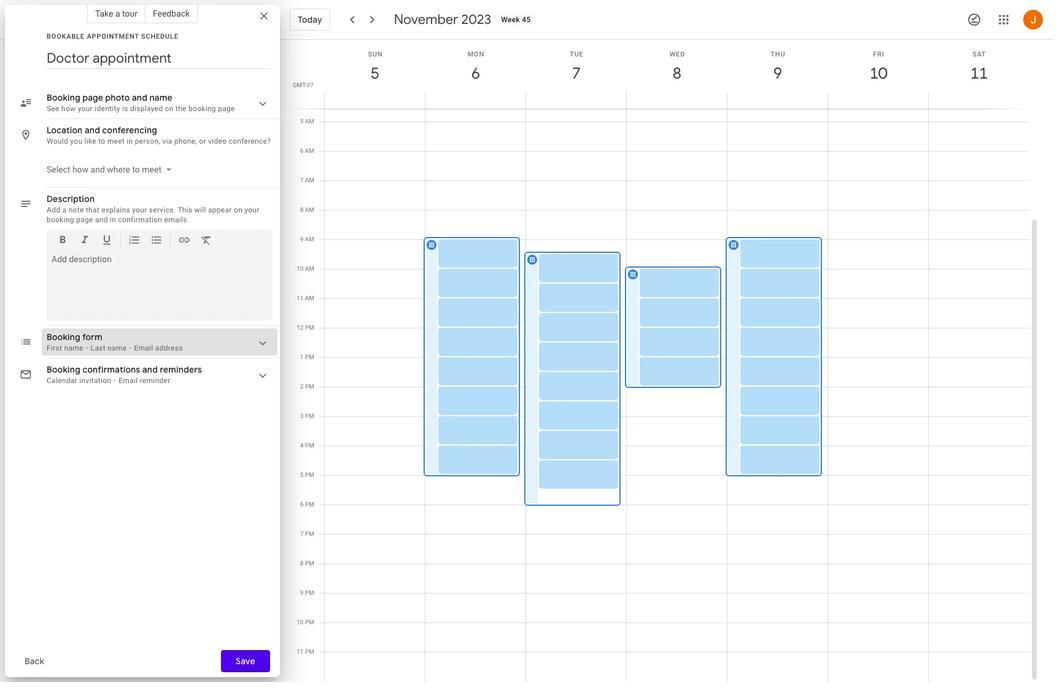 Task type: locate. For each thing, give the bounding box(es) containing it.
name for last name
[[108, 344, 127, 352]]

on inside description add a note that explains your service. this will appear on your booking page and in confirmation emails.
[[234, 206, 243, 214]]

and up reminder
[[142, 364, 158, 375]]

gmt-
[[293, 82, 307, 88]]

pm up 9 pm in the left of the page
[[305, 560, 314, 567]]

email left address
[[134, 344, 153, 352]]

booking up the see
[[47, 92, 80, 103]]

page for description
[[76, 215, 93, 224]]

to inside popup button
[[132, 165, 140, 174]]

your right appear
[[245, 206, 259, 214]]

mon 6
[[468, 50, 484, 83]]

in down conferencing
[[127, 137, 133, 145]]

pm down the 4 pm
[[305, 471, 314, 478]]

to
[[98, 137, 105, 145], [132, 165, 140, 174]]

4 am from the top
[[305, 206, 314, 213]]

2
[[300, 383, 304, 390]]

0 vertical spatial 10
[[869, 63, 886, 83]]

10 up 11 pm
[[297, 619, 304, 626]]

your up the confirmation
[[132, 206, 147, 214]]

pm
[[305, 324, 314, 331], [305, 354, 314, 360], [305, 383, 314, 390], [305, 413, 314, 419], [305, 442, 314, 449], [305, 471, 314, 478], [305, 501, 314, 508], [305, 530, 314, 537], [305, 560, 314, 567], [305, 589, 314, 596], [305, 619, 314, 626], [305, 648, 314, 655]]

10 column header
[[828, 40, 929, 109]]

how right select
[[72, 165, 88, 174]]

phone,
[[174, 137, 197, 145]]

this
[[178, 206, 192, 214]]

6
[[471, 63, 479, 83], [300, 147, 303, 154], [300, 501, 304, 508]]

pm right 2
[[305, 383, 314, 390]]

4
[[300, 442, 304, 449]]

and inside location and conferencing would you like to meet in person, via phone, or video conference?
[[85, 125, 100, 136]]

8 up 9 pm in the left of the page
[[300, 560, 304, 567]]

that
[[86, 206, 99, 214]]

meet
[[107, 137, 125, 145], [142, 165, 161, 174]]

name down booking form
[[64, 344, 83, 352]]

1 vertical spatial page
[[218, 104, 235, 113]]

feedback
[[153, 9, 190, 18]]

0 vertical spatial 7
[[571, 63, 580, 83]]

meet down conferencing
[[107, 137, 125, 145]]

11 column header
[[928, 40, 1030, 109]]

0 vertical spatial 5
[[370, 63, 379, 83]]

9 up the "10 am"
[[300, 236, 303, 242]]

mon
[[468, 50, 484, 58]]

1 horizontal spatial your
[[132, 206, 147, 214]]

monday, november 6 element
[[462, 60, 490, 88]]

fri
[[873, 50, 884, 58]]

page up video
[[218, 104, 235, 113]]

back button
[[15, 646, 54, 676]]

am
[[305, 118, 314, 125], [305, 147, 314, 154], [305, 177, 314, 184], [305, 206, 314, 213], [305, 236, 314, 242], [305, 265, 314, 272], [305, 295, 314, 301]]

page for booking
[[218, 104, 235, 113]]

reminder
[[140, 376, 170, 385]]

a right add
[[62, 206, 67, 214]]

your left identity
[[78, 104, 93, 113]]

booking inside booking page photo and name see how your identity is displayed on the booking page
[[188, 104, 216, 113]]

and
[[132, 92, 147, 103], [85, 125, 100, 136], [91, 165, 105, 174], [95, 215, 108, 224], [142, 364, 158, 375]]

page down that on the top left
[[76, 215, 93, 224]]

and down that on the top left
[[95, 215, 108, 224]]

select how and where to meet
[[47, 165, 161, 174]]

5 for 5 am
[[300, 118, 303, 125]]

0 vertical spatial how
[[61, 104, 76, 113]]

3 pm from the top
[[305, 383, 314, 390]]

grid
[[285, 40, 1039, 682]]

pm for 7 pm
[[305, 530, 314, 537]]

7 inside tue 7
[[571, 63, 580, 83]]

Description text field
[[52, 254, 268, 316]]

booking for that
[[47, 215, 74, 224]]

on inside booking page photo and name see how your identity is displayed on the booking page
[[165, 104, 174, 113]]

page up identity
[[83, 92, 103, 103]]

9 up 10 pm
[[300, 589, 304, 596]]

7 up 8 pm
[[300, 530, 304, 537]]

booking form
[[47, 332, 102, 343]]

0 horizontal spatial a
[[62, 206, 67, 214]]

name for first name
[[64, 344, 83, 352]]

10 down fri at top right
[[869, 63, 886, 83]]

2 vertical spatial 5
[[300, 471, 304, 478]]

2 vertical spatial 11
[[297, 648, 304, 655]]

confirmations
[[83, 364, 140, 375]]

reminders
[[160, 364, 202, 375]]

1 horizontal spatial on
[[234, 206, 243, 214]]

1 horizontal spatial meet
[[142, 165, 161, 174]]

name up the displayed
[[150, 92, 172, 103]]

10 inside column header
[[869, 63, 886, 83]]

0 vertical spatial 9
[[773, 63, 781, 83]]

on
[[165, 104, 174, 113], [234, 206, 243, 214]]

thu 9
[[771, 50, 785, 83]]

1
[[300, 354, 304, 360]]

1 horizontal spatial name
[[108, 344, 127, 352]]

9 column header
[[727, 40, 828, 109]]

a left tour at the left
[[115, 9, 120, 18]]

1 horizontal spatial booking
[[188, 104, 216, 113]]

0 vertical spatial 8
[[672, 63, 681, 83]]

7 up '8 am'
[[300, 177, 303, 184]]

invitation
[[79, 376, 111, 385]]

bold image
[[56, 234, 69, 248]]

0 horizontal spatial on
[[165, 104, 174, 113]]

sat
[[973, 50, 986, 58]]

pm right 4
[[305, 442, 314, 449]]

and up like
[[85, 125, 100, 136]]

1 vertical spatial on
[[234, 206, 243, 214]]

0 horizontal spatial to
[[98, 137, 105, 145]]

booking right the at the left of the page
[[188, 104, 216, 113]]

italic image
[[79, 234, 91, 248]]

am for 10 am
[[305, 265, 314, 272]]

1 vertical spatial 11
[[297, 295, 303, 301]]

1 am from the top
[[305, 118, 314, 125]]

8 pm from the top
[[305, 530, 314, 537]]

11 for 11 pm
[[297, 648, 304, 655]]

and left where
[[91, 165, 105, 174]]

pm up 7 pm on the left bottom
[[305, 501, 314, 508]]

booking down add
[[47, 215, 74, 224]]

11 up 12
[[297, 295, 303, 301]]

0 horizontal spatial name
[[64, 344, 83, 352]]

11
[[970, 63, 987, 83], [297, 295, 303, 301], [297, 648, 304, 655]]

pm for 1 pm
[[305, 354, 314, 360]]

1 vertical spatial meet
[[142, 165, 161, 174]]

description
[[47, 193, 95, 204]]

6 down 5 am
[[300, 147, 303, 154]]

0 vertical spatial 11
[[970, 63, 987, 83]]

how inside booking page photo and name see how your identity is displayed on the booking page
[[61, 104, 76, 113]]

5 am from the top
[[305, 236, 314, 242]]

7 am
[[300, 177, 314, 184]]

1 vertical spatial in
[[110, 215, 116, 224]]

feedback button
[[145, 4, 198, 23]]

1 vertical spatial how
[[72, 165, 88, 174]]

pm for 5 pm
[[305, 471, 314, 478]]

1 vertical spatial 5
[[300, 118, 303, 125]]

10 pm from the top
[[305, 589, 314, 596]]

1 vertical spatial 6
[[300, 147, 303, 154]]

on left the at the left of the page
[[165, 104, 174, 113]]

2 vertical spatial booking
[[47, 364, 80, 375]]

1 vertical spatial email
[[119, 376, 138, 385]]

booking inside booking page photo and name see how your identity is displayed on the booking page
[[47, 92, 80, 103]]

0 vertical spatial booking
[[47, 92, 80, 103]]

10 up 11 am in the left top of the page
[[297, 265, 303, 272]]

page
[[83, 92, 103, 103], [218, 104, 235, 113], [76, 215, 93, 224]]

pm for 4 pm
[[305, 442, 314, 449]]

booking up calendar
[[47, 364, 80, 375]]

booking for name
[[188, 104, 216, 113]]

7 pm
[[300, 530, 314, 537]]

pm up 8 pm
[[305, 530, 314, 537]]

how inside "select how and where to meet" popup button
[[72, 165, 88, 174]]

3 booking from the top
[[47, 364, 80, 375]]

am for 11 am
[[305, 295, 314, 301]]

12 pm
[[297, 324, 314, 331]]

pm for 6 pm
[[305, 501, 314, 508]]

how
[[61, 104, 76, 113], [72, 165, 88, 174]]

0 vertical spatial email
[[134, 344, 153, 352]]

6 inside "mon 6"
[[471, 63, 479, 83]]

sunday, november 5 element
[[361, 60, 389, 88]]

pm right 12
[[305, 324, 314, 331]]

meet inside popup button
[[142, 165, 161, 174]]

10 am
[[297, 265, 314, 272]]

6 up 7 pm on the left bottom
[[300, 501, 304, 508]]

name right last
[[108, 344, 127, 352]]

0 vertical spatial page
[[83, 92, 103, 103]]

am for 5 am
[[305, 118, 314, 125]]

8 down wed
[[672, 63, 681, 83]]

1 pm from the top
[[305, 324, 314, 331]]

10 for 10 pm
[[297, 619, 304, 626]]

1 horizontal spatial in
[[127, 137, 133, 145]]

07
[[307, 82, 314, 88]]

2 vertical spatial 9
[[300, 589, 304, 596]]

5 column header
[[324, 40, 425, 109]]

am up "6 am"
[[305, 118, 314, 125]]

4 pm from the top
[[305, 413, 314, 419]]

how right the see
[[61, 104, 76, 113]]

gmt-07
[[293, 82, 314, 88]]

11 down 10 pm
[[297, 648, 304, 655]]

today
[[298, 14, 322, 25]]

video
[[208, 137, 227, 145]]

a inside button
[[115, 9, 120, 18]]

9
[[773, 63, 781, 83], [300, 236, 303, 242], [300, 589, 304, 596]]

on right appear
[[234, 206, 243, 214]]

1 horizontal spatial a
[[115, 9, 120, 18]]

am down '8 am'
[[305, 236, 314, 242]]

bookable appointment schedule
[[47, 33, 179, 41]]

am up '8 am'
[[305, 177, 314, 184]]

2 vertical spatial 8
[[300, 560, 304, 567]]

pm down 10 pm
[[305, 648, 314, 655]]

sun
[[368, 50, 383, 58]]

0 vertical spatial meet
[[107, 137, 125, 145]]

12
[[297, 324, 304, 331]]

you
[[70, 137, 82, 145]]

0 vertical spatial 6
[[471, 63, 479, 83]]

9 pm from the top
[[305, 560, 314, 567]]

7 am from the top
[[305, 295, 314, 301]]

booking for booking form
[[47, 332, 80, 343]]

1 vertical spatial 9
[[300, 236, 303, 242]]

0 vertical spatial a
[[115, 9, 120, 18]]

0 horizontal spatial booking
[[47, 215, 74, 224]]

8 up '9 am'
[[300, 206, 303, 213]]

7 pm from the top
[[305, 501, 314, 508]]

appear
[[208, 206, 232, 214]]

7 down tue
[[571, 63, 580, 83]]

5 down 4
[[300, 471, 304, 478]]

7 column header
[[526, 40, 627, 109]]

1 vertical spatial booking
[[47, 332, 80, 343]]

1 vertical spatial a
[[62, 206, 67, 214]]

2 vertical spatial 7
[[300, 530, 304, 537]]

2 vertical spatial 6
[[300, 501, 304, 508]]

1 vertical spatial 7
[[300, 177, 303, 184]]

to right where
[[132, 165, 140, 174]]

0 vertical spatial booking
[[188, 104, 216, 113]]

booking inside description add a note that explains your service. this will appear on your booking page and in confirmation emails.
[[47, 215, 74, 224]]

1 vertical spatial 10
[[297, 265, 303, 272]]

email reminder
[[119, 376, 170, 385]]

6 am from the top
[[305, 265, 314, 272]]

12 pm from the top
[[305, 648, 314, 655]]

pm down 8 pm
[[305, 589, 314, 596]]

2 vertical spatial 10
[[297, 619, 304, 626]]

2 horizontal spatial name
[[150, 92, 172, 103]]

9 down thu
[[773, 63, 781, 83]]

1 horizontal spatial to
[[132, 165, 140, 174]]

2 vertical spatial page
[[76, 215, 93, 224]]

45
[[522, 15, 531, 24]]

booking for booking confirmations and reminders
[[47, 364, 80, 375]]

Add title text field
[[47, 49, 270, 68]]

0 horizontal spatial in
[[110, 215, 116, 224]]

0 horizontal spatial meet
[[107, 137, 125, 145]]

0 vertical spatial to
[[98, 137, 105, 145]]

am up 12 pm
[[305, 295, 314, 301]]

10 pm
[[297, 619, 314, 626]]

0 horizontal spatial your
[[78, 104, 93, 113]]

6 down mon
[[471, 63, 479, 83]]

9 am
[[300, 236, 314, 242]]

week 45
[[501, 15, 531, 24]]

booking
[[188, 104, 216, 113], [47, 215, 74, 224]]

11 for 11 am
[[297, 295, 303, 301]]

first
[[47, 344, 62, 352]]

8
[[672, 63, 681, 83], [300, 206, 303, 213], [300, 560, 304, 567]]

name
[[150, 92, 172, 103], [64, 344, 83, 352], [108, 344, 127, 352]]

1 vertical spatial booking
[[47, 215, 74, 224]]

am down '9 am'
[[305, 265, 314, 272]]

november
[[394, 11, 458, 28]]

in inside location and conferencing would you like to meet in person, via phone, or video conference?
[[127, 137, 133, 145]]

your inside booking page photo and name see how your identity is displayed on the booking page
[[78, 104, 93, 113]]

pm right '1'
[[305, 354, 314, 360]]

2 am from the top
[[305, 147, 314, 154]]

booking up the first name
[[47, 332, 80, 343]]

6 for 6 am
[[300, 147, 303, 154]]

11 down sat
[[970, 63, 987, 83]]

1 vertical spatial 8
[[300, 206, 303, 213]]

3 am from the top
[[305, 177, 314, 184]]

5 up "6 am"
[[300, 118, 303, 125]]

name inside booking page photo and name see how your identity is displayed on the booking page
[[150, 92, 172, 103]]

email down booking confirmations and reminders
[[119, 376, 138, 385]]

6 pm from the top
[[305, 471, 314, 478]]

8 for 8 am
[[300, 206, 303, 213]]

formatting options toolbar
[[47, 230, 273, 255]]

meet down person,
[[142, 165, 161, 174]]

remove formatting image
[[200, 234, 212, 248]]

fri 10
[[869, 50, 886, 83]]

1 booking from the top
[[47, 92, 80, 103]]

5 inside sun 5
[[370, 63, 379, 83]]

am up '9 am'
[[305, 206, 314, 213]]

a
[[115, 9, 120, 18], [62, 206, 67, 214]]

2 pm from the top
[[305, 354, 314, 360]]

5 pm from the top
[[305, 442, 314, 449]]

pm right 3
[[305, 413, 314, 419]]

10 for 10 am
[[297, 265, 303, 272]]

page inside description add a note that explains your service. this will appear on your booking page and in confirmation emails.
[[76, 215, 93, 224]]

2 booking from the top
[[47, 332, 80, 343]]

11 pm from the top
[[305, 619, 314, 626]]

to right like
[[98, 137, 105, 145]]

5 down sun
[[370, 63, 379, 83]]

saturday, november 11 element
[[965, 60, 993, 88]]

9 for 9 pm
[[300, 589, 304, 596]]

in
[[127, 137, 133, 145], [110, 215, 116, 224]]

on for that
[[234, 206, 243, 214]]

pm down 9 pm in the left of the page
[[305, 619, 314, 626]]

email address
[[134, 344, 183, 352]]

0 vertical spatial on
[[165, 104, 174, 113]]

booking
[[47, 92, 80, 103], [47, 332, 80, 343], [47, 364, 80, 375]]

in down explains
[[110, 215, 116, 224]]

0 vertical spatial in
[[127, 137, 133, 145]]

am down 5 am
[[305, 147, 314, 154]]

and up the displayed
[[132, 92, 147, 103]]

1 vertical spatial to
[[132, 165, 140, 174]]



Task type: describe. For each thing, give the bounding box(es) containing it.
on for name
[[165, 104, 174, 113]]

5 am
[[300, 118, 314, 125]]

pm for 11 pm
[[305, 648, 314, 655]]

9 inside thu 9
[[773, 63, 781, 83]]

select
[[47, 165, 70, 174]]

insert link image
[[178, 234, 190, 248]]

the
[[176, 104, 186, 113]]

identity
[[95, 104, 120, 113]]

pm for 10 pm
[[305, 619, 314, 626]]

pm for 3 pm
[[305, 413, 314, 419]]

wednesday, november 8 element
[[663, 60, 691, 88]]

9 pm
[[300, 589, 314, 596]]

underline image
[[101, 234, 113, 248]]

6 for 6 pm
[[300, 501, 304, 508]]

am for 7 am
[[305, 177, 314, 184]]

pm for 2 pm
[[305, 383, 314, 390]]

bulleted list image
[[150, 234, 163, 248]]

november 2023
[[394, 11, 491, 28]]

via
[[162, 137, 172, 145]]

service.
[[149, 206, 176, 214]]

like
[[84, 137, 96, 145]]

location and conferencing would you like to meet in person, via phone, or video conference?
[[47, 125, 271, 145]]

appointment
[[87, 33, 139, 41]]

sat 11
[[970, 50, 987, 83]]

11 pm
[[297, 648, 314, 655]]

tour
[[122, 9, 137, 18]]

9 for 9 am
[[300, 236, 303, 242]]

or
[[199, 137, 206, 145]]

6 pm
[[300, 501, 314, 508]]

7 for 7 pm
[[300, 530, 304, 537]]

last
[[91, 344, 106, 352]]

person,
[[135, 137, 160, 145]]

5 for 5 pm
[[300, 471, 304, 478]]

3 pm
[[300, 413, 314, 419]]

in inside description add a note that explains your service. this will appear on your booking page and in confirmation emails.
[[110, 215, 116, 224]]

sun 5
[[368, 50, 383, 83]]

2 pm
[[300, 383, 314, 390]]

email for email address
[[134, 344, 153, 352]]

2 horizontal spatial your
[[245, 206, 259, 214]]

wed
[[670, 50, 685, 58]]

8 am
[[300, 206, 314, 213]]

week
[[501, 15, 520, 24]]

will
[[194, 206, 206, 214]]

form
[[82, 332, 102, 343]]

friday, november 10 element
[[864, 60, 893, 88]]

am for 8 am
[[305, 206, 314, 213]]

first name
[[47, 344, 83, 352]]

a inside description add a note that explains your service. this will appear on your booking page and in confirmation emails.
[[62, 206, 67, 214]]

address
[[155, 344, 183, 352]]

and inside description add a note that explains your service. this will appear on your booking page and in confirmation emails.
[[95, 215, 108, 224]]

see
[[47, 104, 59, 113]]

booking confirmations and reminders
[[47, 364, 202, 375]]

11 inside 'column header'
[[970, 63, 987, 83]]

back
[[24, 656, 44, 667]]

schedule
[[141, 33, 179, 41]]

take
[[95, 9, 113, 18]]

take a tour
[[95, 9, 137, 18]]

7 for 7 am
[[300, 177, 303, 184]]

8 inside wed 8
[[672, 63, 681, 83]]

add
[[47, 206, 60, 214]]

displayed
[[130, 104, 163, 113]]

grid containing 5
[[285, 40, 1039, 682]]

note
[[69, 206, 84, 214]]

email for email reminder
[[119, 376, 138, 385]]

emails.
[[164, 215, 189, 224]]

calendar
[[47, 376, 77, 385]]

2023
[[461, 11, 491, 28]]

booking page photo and name see how your identity is displayed on the booking page
[[47, 92, 235, 113]]

5 pm
[[300, 471, 314, 478]]

tuesday, november 7 element
[[562, 60, 591, 88]]

last name
[[91, 344, 127, 352]]

1 pm
[[300, 354, 314, 360]]

8 for 8 pm
[[300, 560, 304, 567]]

and inside booking page photo and name see how your identity is displayed on the booking page
[[132, 92, 147, 103]]

tue
[[570, 50, 584, 58]]

6 am
[[300, 147, 314, 154]]

pm for 9 pm
[[305, 589, 314, 596]]

booking for booking page photo and name see how your identity is displayed on the booking page
[[47, 92, 80, 103]]

location
[[47, 125, 83, 136]]

today button
[[290, 5, 330, 34]]

11 am
[[297, 295, 314, 301]]

explains
[[101, 206, 130, 214]]

3
[[300, 413, 304, 419]]

6 column header
[[425, 40, 526, 109]]

take a tour button
[[87, 4, 145, 23]]

8 pm
[[300, 560, 314, 567]]

am for 9 am
[[305, 236, 314, 242]]

confirmation
[[118, 215, 162, 224]]

wed 8
[[670, 50, 685, 83]]

8 column header
[[626, 40, 727, 109]]

pm for 8 pm
[[305, 560, 314, 567]]

thursday, november 9 element
[[764, 60, 792, 88]]

bookable
[[47, 33, 85, 41]]

photo
[[105, 92, 130, 103]]

where
[[107, 165, 130, 174]]

to inside location and conferencing would you like to meet in person, via phone, or video conference?
[[98, 137, 105, 145]]

select how and where to meet button
[[42, 158, 176, 180]]

and inside popup button
[[91, 165, 105, 174]]

am for 6 am
[[305, 147, 314, 154]]

numbered list image
[[128, 234, 141, 248]]

conferencing
[[102, 125, 157, 136]]

thu
[[771, 50, 785, 58]]

tue 7
[[570, 50, 584, 83]]

description add a note that explains your service. this will appear on your booking page and in confirmation emails.
[[47, 193, 259, 224]]

pm for 12 pm
[[305, 324, 314, 331]]

4 pm
[[300, 442, 314, 449]]

would
[[47, 137, 68, 145]]

calendar invitation
[[47, 376, 111, 385]]

is
[[122, 104, 128, 113]]

meet inside location and conferencing would you like to meet in person, via phone, or video conference?
[[107, 137, 125, 145]]



Task type: vqa. For each thing, say whether or not it's contained in the screenshot.
the middle the 9
yes



